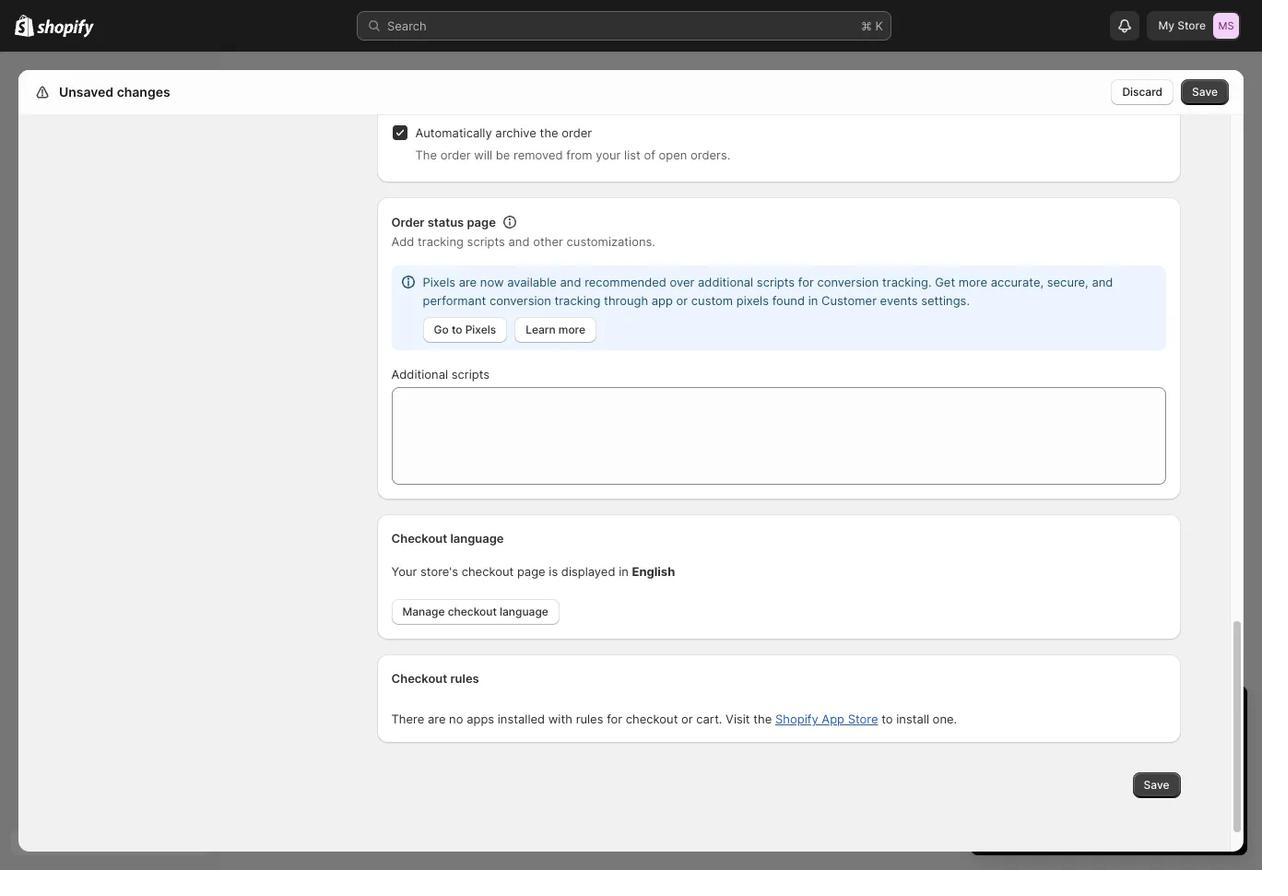 Task type: vqa. For each thing, say whether or not it's contained in the screenshot.
bottommost Shopify
yes



Task type: locate. For each thing, give the bounding box(es) containing it.
2 horizontal spatial and
[[1092, 275, 1113, 289]]

0 vertical spatial page
[[467, 215, 496, 230]]

1 horizontal spatial tracking
[[555, 293, 601, 308]]

save right discard
[[1192, 85, 1218, 99]]

1 vertical spatial your
[[989, 736, 1015, 750]]

3
[[989, 703, 1001, 725], [1162, 784, 1170, 798]]

2 vertical spatial to
[[1066, 765, 1077, 780]]

checkout up there
[[391, 671, 447, 686]]

0 horizontal spatial page
[[467, 215, 496, 230]]

learn more
[[526, 323, 585, 337]]

recommended
[[585, 275, 666, 289]]

scripts down go to pixels link
[[452, 367, 490, 382]]

to right plan
[[1066, 765, 1077, 780]]

rules right with
[[576, 712, 603, 727]]

from
[[566, 148, 593, 162]]

displayed
[[561, 564, 615, 579]]

1 vertical spatial trial
[[1018, 736, 1040, 750]]

1 vertical spatial pixels
[[465, 323, 496, 337]]

0 vertical spatial more
[[959, 275, 987, 289]]

more right learn
[[559, 323, 585, 337]]

1 horizontal spatial more
[[959, 275, 987, 289]]

trial up "months." at the right of the page
[[1197, 765, 1219, 780]]

1 vertical spatial more
[[559, 323, 585, 337]]

there are no apps installed with rules for checkout or cart. visit the shopify app store to install one.
[[391, 712, 957, 727]]

0 vertical spatial order
[[562, 125, 592, 140]]

order status page
[[391, 215, 496, 230]]

checkout right manage
[[448, 605, 497, 619]]

0 horizontal spatial save
[[1144, 778, 1170, 792]]

checkout up manage checkout language
[[462, 564, 514, 579]]

install
[[896, 712, 929, 727]]

0 vertical spatial are
[[459, 275, 477, 289]]

0 horizontal spatial shopify image
[[15, 15, 34, 37]]

with
[[548, 712, 573, 727]]

extend
[[1080, 765, 1119, 780]]

store
[[1178, 18, 1206, 32], [848, 712, 878, 727]]

0 vertical spatial rules
[[450, 671, 479, 686]]

for down the select
[[989, 784, 1005, 798]]

rules up no
[[450, 671, 479, 686]]

plan
[[1038, 765, 1062, 780]]

Additional scripts text field
[[391, 387, 1166, 485]]

dialog
[[1251, 70, 1262, 852]]

save left "months." at the right of the page
[[1144, 778, 1170, 792]]

shopify up "months." at the right of the page
[[1151, 765, 1194, 780]]

in left english
[[619, 564, 629, 579]]

add tracking scripts and other customizations.
[[391, 234, 655, 249]]

your store's checkout page is displayed in english
[[391, 564, 675, 579]]

shopify
[[775, 712, 818, 727], [1151, 765, 1194, 780]]

0 vertical spatial pixels
[[423, 275, 455, 289]]

0 vertical spatial 3
[[989, 703, 1001, 725]]

events
[[880, 293, 918, 308]]

0 vertical spatial the
[[540, 125, 558, 140]]

2 vertical spatial in
[[1086, 703, 1102, 725]]

1 horizontal spatial shopify
[[1151, 765, 1194, 780]]

1 vertical spatial checkout
[[391, 671, 447, 686]]

or
[[676, 293, 688, 308], [681, 712, 693, 727]]

0 horizontal spatial shopify
[[775, 712, 818, 727]]

2 checkout from the top
[[391, 671, 447, 686]]

0 vertical spatial checkout
[[391, 531, 447, 546]]

0 horizontal spatial pixels
[[423, 275, 455, 289]]

for up found
[[798, 275, 814, 289]]

orders.
[[691, 148, 730, 162]]

3 right first
[[1162, 784, 1170, 798]]

store right app
[[848, 712, 878, 727]]

conversion up customer
[[817, 275, 879, 289]]

0 vertical spatial trial
[[1150, 703, 1183, 725]]

1 vertical spatial page
[[517, 564, 545, 579]]

checkout
[[462, 564, 514, 579], [448, 605, 497, 619], [626, 712, 678, 727]]

over
[[670, 275, 695, 289]]

save button
[[1181, 79, 1229, 105], [1133, 773, 1181, 798]]

0 horizontal spatial to
[[452, 323, 462, 337]]

pixels
[[423, 275, 455, 289], [465, 323, 496, 337]]

0 vertical spatial to
[[452, 323, 462, 337]]

conversion down available
[[489, 293, 551, 308]]

0 vertical spatial language
[[450, 531, 504, 546]]

customer
[[821, 293, 877, 308]]

0 vertical spatial shopify
[[775, 712, 818, 727]]

0 horizontal spatial rules
[[450, 671, 479, 686]]

shopify image
[[15, 15, 34, 37], [37, 19, 94, 38]]

1 vertical spatial the
[[753, 712, 772, 727]]

0 horizontal spatial in
[[619, 564, 629, 579]]

3 left days
[[989, 703, 1001, 725]]

your left first
[[1108, 784, 1133, 798]]

are inside pixels are now available and recommended over additional scripts for conversion tracking. get more accurate, secure, and performant conversion tracking through app or custom pixels found in customer events settings.
[[459, 275, 477, 289]]

0 horizontal spatial and
[[508, 234, 530, 249]]

additional scripts
[[391, 367, 490, 382]]

checkout rules
[[391, 671, 479, 686]]

settings dialog
[[18, 0, 1244, 852]]

1 horizontal spatial the
[[753, 712, 772, 727]]

trial up . on the bottom right of the page
[[1150, 703, 1183, 725]]

2 horizontal spatial to
[[1066, 765, 1077, 780]]

store right my
[[1178, 18, 1206, 32]]

page right status
[[467, 215, 496, 230]]

and left other
[[508, 234, 530, 249]]

0 horizontal spatial your
[[391, 564, 417, 579]]

1 vertical spatial conversion
[[489, 293, 551, 308]]

1 horizontal spatial your
[[989, 736, 1015, 750]]

app
[[652, 293, 673, 308]]

language up store's
[[450, 531, 504, 546]]

save button down . on the bottom right of the page
[[1133, 773, 1181, 798]]

checkout
[[391, 531, 447, 546], [391, 671, 447, 686]]

3 days left in your trial button
[[971, 686, 1247, 725]]

page left the is
[[517, 564, 545, 579]]

checkout left cart.
[[626, 712, 678, 727]]

save button right discard button
[[1181, 79, 1229, 105]]

0 vertical spatial your
[[391, 564, 417, 579]]

2 vertical spatial trial
[[1197, 765, 1219, 780]]

or down over
[[676, 293, 688, 308]]

your up the select
[[989, 736, 1015, 750]]

and right secure, at the right top of the page
[[1092, 275, 1113, 289]]

1 horizontal spatial save
[[1192, 85, 1218, 99]]

1 vertical spatial to
[[882, 712, 893, 727]]

in inside pixels are now available and recommended over additional scripts for conversion tracking. get more accurate, secure, and performant conversion tracking through app or custom pixels found in customer events settings.
[[808, 293, 818, 308]]

in
[[808, 293, 818, 308], [619, 564, 629, 579], [1086, 703, 1102, 725]]

1 horizontal spatial in
[[808, 293, 818, 308]]

scripts up found
[[757, 275, 795, 289]]

more right get
[[959, 275, 987, 289]]

store's
[[420, 564, 458, 579]]

3 inside the select a plan to extend your shopify trial for just $1/month for your first 3 months.
[[1162, 784, 1170, 798]]

more
[[959, 275, 987, 289], [559, 323, 585, 337]]

your left list
[[596, 148, 621, 162]]

through
[[604, 293, 648, 308]]

2 horizontal spatial in
[[1086, 703, 1102, 725]]

1 horizontal spatial are
[[459, 275, 477, 289]]

1 horizontal spatial shopify image
[[37, 19, 94, 38]]

save
[[1192, 85, 1218, 99], [1144, 778, 1170, 792]]

to inside the select a plan to extend your shopify trial for just $1/month for your first 3 months.
[[1066, 765, 1077, 780]]

and right available
[[560, 275, 581, 289]]

0 horizontal spatial are
[[428, 712, 446, 727]]

tracking down the order status page
[[418, 234, 464, 249]]

the up "removed"
[[540, 125, 558, 140]]

1 vertical spatial store
[[848, 712, 878, 727]]

or left cart.
[[681, 712, 693, 727]]

app
[[822, 712, 845, 727]]

1 vertical spatial are
[[428, 712, 446, 727]]

cart.
[[696, 712, 722, 727]]

are up performant
[[459, 275, 477, 289]]

language
[[450, 531, 504, 546], [500, 605, 548, 619]]

to right the go
[[452, 323, 462, 337]]

1 horizontal spatial to
[[882, 712, 893, 727]]

your up first
[[1123, 765, 1148, 780]]

0 horizontal spatial 3
[[989, 703, 1001, 725]]

2 horizontal spatial trial
[[1197, 765, 1219, 780]]

just
[[1008, 784, 1029, 798]]

0 vertical spatial or
[[676, 293, 688, 308]]

trial left the ends
[[1018, 736, 1040, 750]]

order
[[562, 125, 592, 140], [440, 148, 471, 162]]

to left the install
[[882, 712, 893, 727]]

your inside settings dialog
[[391, 564, 417, 579]]

0 vertical spatial tracking
[[418, 234, 464, 249]]

1 vertical spatial scripts
[[757, 275, 795, 289]]

1 vertical spatial order
[[440, 148, 471, 162]]

1 horizontal spatial order
[[562, 125, 592, 140]]

0 vertical spatial save button
[[1181, 79, 1229, 105]]

to
[[452, 323, 462, 337], [882, 712, 893, 727], [1066, 765, 1077, 780]]

page
[[467, 215, 496, 230], [517, 564, 545, 579]]

tracking
[[418, 234, 464, 249], [555, 293, 601, 308]]

1 horizontal spatial trial
[[1150, 703, 1183, 725]]

rules
[[450, 671, 479, 686], [576, 712, 603, 727]]

1 vertical spatial or
[[681, 712, 693, 727]]

1 horizontal spatial page
[[517, 564, 545, 579]]

search
[[387, 18, 427, 33]]

your up october
[[1107, 703, 1145, 725]]

status
[[428, 215, 464, 230]]

0 horizontal spatial order
[[440, 148, 471, 162]]

for
[[798, 275, 814, 289], [607, 712, 622, 727], [989, 784, 1005, 798], [1089, 784, 1105, 798]]

are
[[459, 275, 477, 289], [428, 712, 446, 727]]

1 vertical spatial 3
[[1162, 784, 1170, 798]]

tracking up learn more
[[555, 293, 601, 308]]

scripts inside pixels are now available and recommended over additional scripts for conversion tracking. get more accurate, secure, and performant conversion tracking through app or custom pixels found in customer events settings.
[[757, 275, 795, 289]]

manage
[[402, 605, 445, 619]]

1 vertical spatial shopify
[[1151, 765, 1194, 780]]

1 vertical spatial tracking
[[555, 293, 601, 308]]

1 vertical spatial checkout
[[448, 605, 497, 619]]

1 horizontal spatial conversion
[[817, 275, 879, 289]]

1 checkout from the top
[[391, 531, 447, 546]]

no
[[449, 712, 463, 727]]

is
[[549, 564, 558, 579]]

are left no
[[428, 712, 446, 727]]

pixels inside pixels are now available and recommended over additional scripts for conversion tracking. get more accurate, secure, and performant conversion tracking through app or custom pixels found in customer events settings.
[[423, 275, 455, 289]]

the
[[540, 125, 558, 140], [753, 712, 772, 727]]

1 horizontal spatial rules
[[576, 712, 603, 727]]

checkout up store's
[[391, 531, 447, 546]]

0 vertical spatial in
[[808, 293, 818, 308]]

order down automatically
[[440, 148, 471, 162]]

your inside dropdown button
[[1107, 703, 1145, 725]]

manage checkout language
[[402, 605, 548, 619]]

removed
[[514, 148, 563, 162]]

1 horizontal spatial save button
[[1181, 79, 1229, 105]]

your
[[391, 564, 417, 579], [989, 736, 1015, 750]]

changes
[[117, 84, 170, 100]]

shopify inside settings dialog
[[775, 712, 818, 727]]

0 vertical spatial store
[[1178, 18, 1206, 32]]

0 horizontal spatial more
[[559, 323, 585, 337]]

0 horizontal spatial conversion
[[489, 293, 551, 308]]

scripts up now
[[467, 234, 505, 249]]

for inside pixels are now available and recommended over additional scripts for conversion tracking. get more accurate, secure, and performant conversion tracking through app or custom pixels found in customer events settings.
[[798, 275, 814, 289]]

order up from
[[562, 125, 592, 140]]

the
[[415, 148, 437, 162]]

language down your store's checkout page is displayed in english
[[500, 605, 548, 619]]

checkout for checkout rules
[[391, 671, 447, 686]]

trial
[[1150, 703, 1183, 725], [1018, 736, 1040, 750], [1197, 765, 1219, 780]]

pixels down performant
[[465, 323, 496, 337]]

2 vertical spatial scripts
[[452, 367, 490, 382]]

unsaved changes
[[59, 84, 170, 100]]

shopify left app
[[775, 712, 818, 727]]

.
[[1158, 736, 1161, 750]]

in right left
[[1086, 703, 1102, 725]]

1 horizontal spatial 3
[[1162, 784, 1170, 798]]

0 vertical spatial save
[[1192, 85, 1218, 99]]

in right found
[[808, 293, 818, 308]]

0 horizontal spatial the
[[540, 125, 558, 140]]

apps
[[467, 712, 494, 727]]

first
[[1137, 784, 1159, 798]]

1 vertical spatial save button
[[1133, 773, 1181, 798]]

pixels up performant
[[423, 275, 455, 289]]

checkout language
[[391, 531, 504, 546]]

3 inside dropdown button
[[989, 703, 1001, 725]]

the right visit
[[753, 712, 772, 727]]

0 horizontal spatial store
[[848, 712, 878, 727]]

your left store's
[[391, 564, 417, 579]]



Task type: describe. For each thing, give the bounding box(es) containing it.
select
[[989, 765, 1025, 780]]

⌘
[[861, 18, 872, 33]]

other
[[533, 234, 563, 249]]

⌘ k
[[861, 18, 883, 33]]

0 vertical spatial conversion
[[817, 275, 879, 289]]

store inside settings dialog
[[848, 712, 878, 727]]

automatically
[[415, 125, 492, 140]]

visit
[[726, 712, 750, 727]]

your trial ends on october 28 .
[[989, 736, 1161, 750]]

tracking inside pixels are now available and recommended over additional scripts for conversion tracking. get more accurate, secure, and performant conversion tracking through app or custom pixels found in customer events settings.
[[555, 293, 601, 308]]

are for pixels
[[459, 275, 477, 289]]

automatically archive the order
[[415, 125, 592, 140]]

order
[[391, 215, 425, 230]]

settings
[[55, 84, 108, 100]]

get
[[935, 275, 955, 289]]

k
[[875, 18, 883, 33]]

additional
[[391, 367, 448, 382]]

learn
[[526, 323, 556, 337]]

found
[[772, 293, 805, 308]]

go
[[434, 323, 449, 337]]

$1/month
[[1032, 784, 1086, 798]]

my store
[[1158, 18, 1206, 32]]

in inside dropdown button
[[1086, 703, 1102, 725]]

installed
[[498, 712, 545, 727]]

now
[[480, 275, 504, 289]]

one.
[[933, 712, 957, 727]]

1 vertical spatial in
[[619, 564, 629, 579]]

secure,
[[1047, 275, 1089, 289]]

will
[[474, 148, 492, 162]]

shopify inside the select a plan to extend your shopify trial for just $1/month for your first 3 months.
[[1151, 765, 1194, 780]]

1 vertical spatial save
[[1144, 778, 1170, 792]]

28
[[1142, 736, 1158, 750]]

select a plan to extend your shopify trial for just $1/month for your first 3 months.
[[989, 765, 1219, 798]]

open
[[659, 148, 687, 162]]

1 horizontal spatial and
[[560, 275, 581, 289]]

list
[[624, 148, 641, 162]]

trial inside dropdown button
[[1150, 703, 1183, 725]]

tracking.
[[882, 275, 932, 289]]

archive
[[495, 125, 536, 140]]

customizations.
[[567, 234, 655, 249]]

add
[[391, 234, 414, 249]]

settings.
[[921, 293, 970, 308]]

pixels are now available and recommended over additional scripts for conversion tracking. get more accurate, secure, and performant conversion tracking through app or custom pixels found in customer events settings.
[[423, 275, 1113, 308]]

left
[[1053, 703, 1081, 725]]

0 vertical spatial checkout
[[462, 564, 514, 579]]

3 days left in your trial
[[989, 703, 1183, 725]]

be
[[496, 148, 510, 162]]

1 horizontal spatial store
[[1178, 18, 1206, 32]]

trial inside the select a plan to extend your shopify trial for just $1/month for your first 3 months.
[[1197, 765, 1219, 780]]

accurate,
[[991, 275, 1044, 289]]

months.
[[1173, 784, 1219, 798]]

additional
[[698, 275, 753, 289]]

my
[[1158, 18, 1175, 32]]

1 vertical spatial rules
[[576, 712, 603, 727]]

more inside pixels are now available and recommended over additional scripts for conversion tracking. get more accurate, secure, and performant conversion tracking through app or custom pixels found in customer events settings.
[[959, 275, 987, 289]]

english
[[632, 564, 675, 579]]

more inside "learn more" link
[[559, 323, 585, 337]]

discard button
[[1111, 79, 1174, 105]]

1 horizontal spatial pixels
[[465, 323, 496, 337]]

are for there
[[428, 712, 446, 727]]

go to pixels link
[[423, 317, 507, 343]]

3 days left in your trial element
[[971, 734, 1247, 856]]

available
[[507, 275, 557, 289]]

go to pixels
[[434, 323, 496, 337]]

days
[[1006, 703, 1048, 725]]

performant
[[423, 293, 486, 308]]

0 vertical spatial scripts
[[467, 234, 505, 249]]

checkout for checkout language
[[391, 531, 447, 546]]

your inside settings dialog
[[596, 148, 621, 162]]

0 horizontal spatial trial
[[1018, 736, 1040, 750]]

or inside pixels are now available and recommended over additional scripts for conversion tracking. get more accurate, secure, and performant conversion tracking through app or custom pixels found in customer events settings.
[[676, 293, 688, 308]]

your for your store's checkout page is displayed in english
[[391, 564, 417, 579]]

for right with
[[607, 712, 622, 727]]

ends
[[1043, 736, 1071, 750]]

for down extend
[[1089, 784, 1105, 798]]

0 horizontal spatial save button
[[1133, 773, 1181, 798]]

my store image
[[1213, 13, 1239, 39]]

unsaved
[[59, 84, 114, 100]]

custom
[[691, 293, 733, 308]]

manage checkout language link
[[391, 599, 560, 625]]

a
[[1028, 765, 1035, 780]]

1 vertical spatial language
[[500, 605, 548, 619]]

your for your trial ends on october 28 .
[[989, 736, 1015, 750]]

learn more link
[[515, 317, 597, 343]]

to inside status
[[452, 323, 462, 337]]

pixels
[[736, 293, 769, 308]]

0 horizontal spatial tracking
[[418, 234, 464, 249]]

there
[[391, 712, 424, 727]]

2 vertical spatial checkout
[[626, 712, 678, 727]]

discard
[[1122, 85, 1163, 99]]

pixels are now available and recommended over additional scripts for conversion tracking. get more accurate, secure, and performant conversion tracking through app or custom pixels found in customer events settings. status
[[391, 266, 1166, 350]]

shopify app store link
[[775, 712, 878, 727]]

october
[[1092, 736, 1140, 750]]

of
[[644, 148, 655, 162]]

on
[[1074, 736, 1088, 750]]

the order will be removed from your list of open orders.
[[415, 148, 730, 162]]



